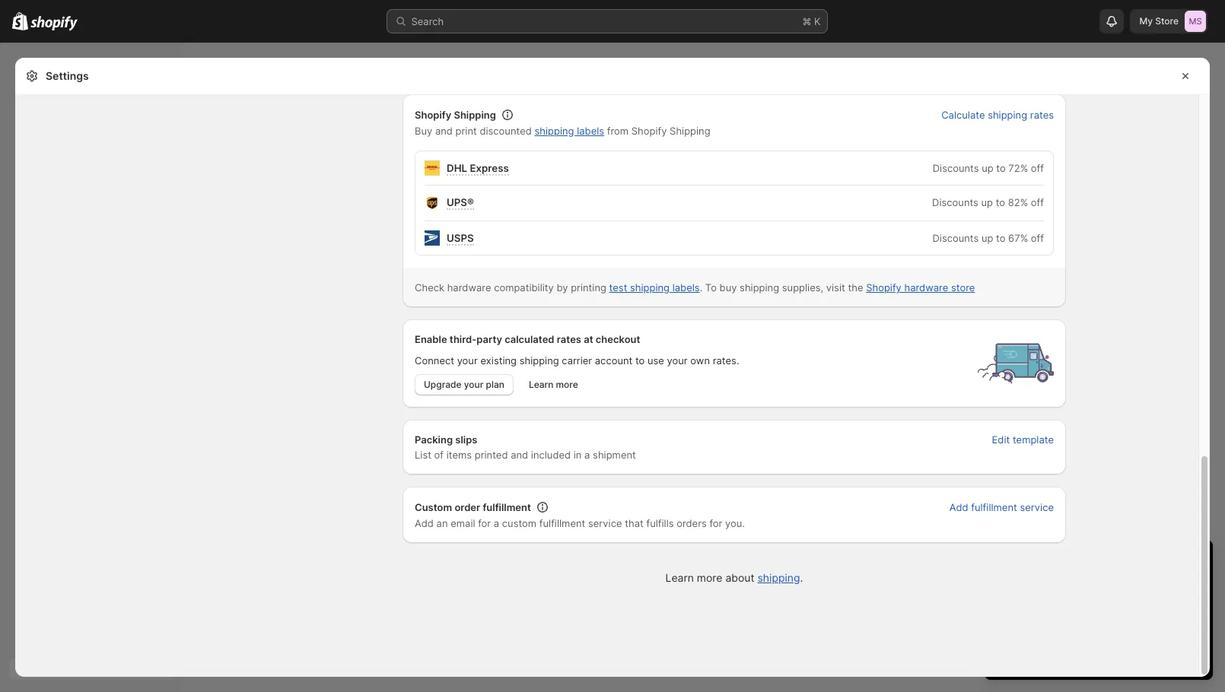 Task type: describe. For each thing, give the bounding box(es) containing it.
learn more about shipping .
[[666, 572, 804, 585]]

checkout
[[596, 334, 641, 346]]

custom
[[502, 518, 537, 530]]

slips
[[455, 434, 478, 446]]

discounts for discounts up to 72% off
[[933, 162, 979, 174]]

connect
[[415, 355, 454, 367]]

existing
[[481, 355, 517, 367]]

use
[[648, 355, 665, 367]]

to left use
[[636, 355, 645, 367]]

calculate shipping rates link
[[933, 104, 1064, 125]]

0 horizontal spatial .
[[700, 282, 703, 294]]

0 horizontal spatial and
[[435, 124, 453, 137]]

usps logo illustration image
[[425, 231, 440, 246]]

included
[[531, 449, 571, 461]]

buy
[[720, 282, 737, 294]]

1 for from the left
[[478, 518, 491, 530]]

at
[[584, 334, 594, 346]]

dhl express button
[[443, 161, 513, 175]]

3 days left in your trial element
[[985, 580, 1214, 681]]

shopify hardware store link
[[867, 282, 975, 294]]

shipment
[[593, 449, 636, 461]]

my store
[[1140, 15, 1179, 27]]

72%
[[1009, 162, 1029, 174]]

discounts up to 82% off
[[933, 196, 1045, 208]]

1 vertical spatial a
[[494, 518, 500, 530]]

store
[[1156, 15, 1179, 27]]

an
[[437, 518, 448, 530]]

carrier
[[562, 355, 592, 367]]

orders
[[677, 518, 707, 530]]

list of items printed and included in a shipment
[[415, 449, 636, 461]]

fulfills
[[647, 518, 674, 530]]

⌘ k
[[803, 15, 821, 27]]

k
[[815, 15, 821, 27]]

add fulfillment service button
[[941, 497, 1064, 519]]

more for learn more
[[556, 379, 578, 391]]

calculated
[[505, 334, 555, 346]]

to for 82%
[[996, 196, 1006, 208]]

0 vertical spatial shipping
[[454, 108, 496, 121]]

print
[[456, 124, 477, 137]]

up for 82%
[[982, 196, 994, 208]]

shopify shipping
[[415, 108, 496, 121]]

off for discounts up to 67% off
[[1031, 232, 1045, 244]]

upgrade
[[424, 379, 462, 391]]

shopify image
[[12, 12, 28, 30]]

plan
[[486, 379, 505, 391]]

check hardware compatibility by printing test shipping labels . to buy shipping supplies, visit the shopify hardware store
[[415, 282, 975, 294]]

shipping link
[[758, 572, 801, 585]]

packing
[[415, 434, 453, 446]]

0 horizontal spatial rates
[[557, 334, 582, 346]]

upgrade your plan link
[[415, 375, 514, 396]]

0 vertical spatial shopify
[[415, 108, 452, 121]]

connect your existing shipping carrier account to use your own rates.
[[415, 355, 740, 367]]

⌘
[[803, 15, 812, 27]]

discounted
[[480, 124, 532, 137]]

order
[[455, 502, 481, 514]]

your for plan
[[464, 379, 484, 391]]

buy and print discounted shipping labels from shopify shipping
[[415, 124, 711, 137]]

0 horizontal spatial labels
[[577, 124, 605, 137]]

1 hardware from the left
[[447, 282, 491, 294]]

your for existing
[[457, 355, 478, 367]]

discounts for discounts up to 82% off
[[933, 196, 979, 208]]

1 vertical spatial .
[[801, 572, 804, 585]]

store
[[952, 282, 975, 294]]

edit template link
[[983, 429, 1064, 451]]

enable
[[415, 334, 447, 346]]

my
[[1140, 15, 1153, 27]]

shopify image
[[31, 16, 78, 31]]

that
[[625, 518, 644, 530]]

to for 72%
[[997, 162, 1006, 174]]

learn more
[[529, 379, 578, 391]]

test shipping labels button
[[610, 282, 700, 294]]

your right use
[[667, 355, 688, 367]]

dhl express
[[447, 162, 509, 174]]

list
[[415, 449, 432, 461]]

in
[[574, 449, 582, 461]]

67%
[[1009, 232, 1029, 244]]

express
[[470, 162, 509, 174]]

off for discounts up to 72% off
[[1031, 162, 1045, 174]]

of
[[434, 449, 444, 461]]

custom
[[415, 502, 452, 514]]

82%
[[1009, 196, 1029, 208]]

fulfillment inside 'button'
[[972, 502, 1018, 514]]

dhl
[[447, 162, 468, 174]]

third-
[[450, 334, 477, 346]]

email
[[451, 518, 475, 530]]

calculate
[[942, 108, 986, 121]]

add an email for a custom fulfillment service that fulfills orders for you.
[[415, 518, 745, 530]]

add fulfillment service
[[950, 502, 1054, 514]]

by
[[557, 282, 568, 294]]

2 hardware from the left
[[905, 282, 949, 294]]



Task type: vqa. For each thing, say whether or not it's contained in the screenshot.
text box
no



Task type: locate. For each thing, give the bounding box(es) containing it.
a
[[585, 449, 590, 461], [494, 518, 500, 530]]

settings dialog
[[15, 0, 1210, 678]]

0 horizontal spatial for
[[478, 518, 491, 530]]

labels left from
[[577, 124, 605, 137]]

to left '67%'
[[997, 232, 1006, 244]]

and right printed
[[511, 449, 528, 461]]

2 vertical spatial discounts
[[933, 232, 979, 244]]

0 vertical spatial rates
[[1031, 108, 1054, 121]]

usps button
[[443, 232, 478, 246]]

0 horizontal spatial more
[[556, 379, 578, 391]]

items
[[447, 449, 472, 461]]

hardware right check
[[447, 282, 491, 294]]

1 vertical spatial more
[[697, 572, 723, 585]]

1 off from the top
[[1031, 162, 1045, 174]]

ups® button
[[443, 195, 478, 210]]

up left 82%
[[982, 196, 994, 208]]

service inside 'button'
[[1020, 502, 1054, 514]]

my store image
[[1185, 11, 1207, 32]]

your down the third-
[[457, 355, 478, 367]]

custom order fulfillment
[[415, 502, 531, 514]]

0 vertical spatial up
[[982, 162, 994, 174]]

1 vertical spatial add
[[415, 518, 434, 530]]

off right 82%
[[1031, 196, 1045, 208]]

3 off from the top
[[1031, 232, 1045, 244]]

rates
[[1031, 108, 1054, 121], [557, 334, 582, 346]]

enable third-party calculated rates at checkout
[[415, 334, 641, 346]]

rates.
[[713, 355, 740, 367]]

0 horizontal spatial service
[[588, 518, 622, 530]]

. left to
[[700, 282, 703, 294]]

dhl express logo illustration image
[[425, 160, 440, 175]]

rates up "discounts up to 72% off"
[[1031, 108, 1054, 121]]

add for add fulfillment service
[[950, 502, 969, 514]]

to for 67%
[[997, 232, 1006, 244]]

1 horizontal spatial fulfillment
[[540, 518, 586, 530]]

visit
[[827, 282, 846, 294]]

off for discounts up to 82% off
[[1031, 196, 1045, 208]]

0 vertical spatial add
[[950, 502, 969, 514]]

1 vertical spatial rates
[[557, 334, 582, 346]]

service down template on the right bottom of the page
[[1020, 502, 1054, 514]]

ups®
[[447, 196, 474, 208]]

0 horizontal spatial shopify
[[415, 108, 452, 121]]

add
[[950, 502, 969, 514], [415, 518, 434, 530]]

2 discounts from the top
[[933, 196, 979, 208]]

1 horizontal spatial add
[[950, 502, 969, 514]]

1 vertical spatial learn
[[666, 572, 694, 585]]

account
[[595, 355, 633, 367]]

off right '67%'
[[1031, 232, 1045, 244]]

check
[[415, 282, 445, 294]]

learn for learn more
[[529, 379, 554, 391]]

shipping right discounted
[[535, 124, 574, 137]]

0 vertical spatial and
[[435, 124, 453, 137]]

add inside add fulfillment service 'button'
[[950, 502, 969, 514]]

learn for learn more about shipping .
[[666, 572, 694, 585]]

to
[[997, 162, 1006, 174], [996, 196, 1006, 208], [997, 232, 1006, 244], [636, 355, 645, 367]]

and down shopify shipping
[[435, 124, 453, 137]]

edit
[[992, 434, 1010, 446]]

1 horizontal spatial for
[[710, 518, 723, 530]]

2 off from the top
[[1031, 196, 1045, 208]]

settings
[[46, 69, 89, 82]]

your left plan
[[464, 379, 484, 391]]

0 vertical spatial service
[[1020, 502, 1054, 514]]

0 vertical spatial more
[[556, 379, 578, 391]]

off
[[1031, 162, 1045, 174], [1031, 196, 1045, 208], [1031, 232, 1045, 244]]

2 vertical spatial shopify
[[867, 282, 902, 294]]

shipping labels link
[[535, 124, 605, 137]]

2 horizontal spatial shopify
[[867, 282, 902, 294]]

and
[[435, 124, 453, 137], [511, 449, 528, 461]]

shopify up buy
[[415, 108, 452, 121]]

1 horizontal spatial shopify
[[632, 124, 667, 137]]

labels left to
[[673, 282, 700, 294]]

shipping right calculate
[[988, 108, 1028, 121]]

0 vertical spatial learn
[[529, 379, 554, 391]]

shopify right the
[[867, 282, 902, 294]]

shopify right from
[[632, 124, 667, 137]]

1 vertical spatial and
[[511, 449, 528, 461]]

0 vertical spatial labels
[[577, 124, 605, 137]]

1 horizontal spatial .
[[801, 572, 804, 585]]

1 vertical spatial shopify
[[632, 124, 667, 137]]

off right 72%
[[1031, 162, 1045, 174]]

0 vertical spatial a
[[585, 449, 590, 461]]

ups® logo illustration image
[[425, 195, 440, 212]]

1 vertical spatial up
[[982, 196, 994, 208]]

shipping
[[454, 108, 496, 121], [670, 124, 711, 137]]

1 horizontal spatial more
[[697, 572, 723, 585]]

add for add an email for a custom fulfillment service that fulfills orders for you.
[[415, 518, 434, 530]]

0 vertical spatial .
[[700, 282, 703, 294]]

0 horizontal spatial fulfillment
[[483, 502, 531, 514]]

discounts up to 72% off
[[933, 162, 1045, 174]]

learn
[[529, 379, 554, 391], [666, 572, 694, 585]]

party
[[477, 334, 502, 346]]

up for 67%
[[982, 232, 994, 244]]

1 horizontal spatial and
[[511, 449, 528, 461]]

labels
[[577, 124, 605, 137], [673, 282, 700, 294]]

0 horizontal spatial learn
[[529, 379, 554, 391]]

test
[[610, 282, 628, 294]]

1 horizontal spatial rates
[[1031, 108, 1054, 121]]

hardware
[[447, 282, 491, 294], [905, 282, 949, 294]]

for down custom order fulfillment
[[478, 518, 491, 530]]

to left 72%
[[997, 162, 1006, 174]]

0 horizontal spatial a
[[494, 518, 500, 530]]

discounts up discounts up to 82% off
[[933, 162, 979, 174]]

fulfillment up custom
[[483, 502, 531, 514]]

more left about
[[697, 572, 723, 585]]

shipping
[[988, 108, 1028, 121], [535, 124, 574, 137], [630, 282, 670, 294], [740, 282, 780, 294], [520, 355, 559, 367], [758, 572, 801, 585]]

supplies,
[[782, 282, 824, 294]]

1 horizontal spatial learn
[[666, 572, 694, 585]]

1 vertical spatial discounts
[[933, 196, 979, 208]]

1 horizontal spatial labels
[[673, 282, 700, 294]]

usps
[[447, 232, 474, 244]]

up left 72%
[[982, 162, 994, 174]]

the
[[848, 282, 864, 294]]

1 vertical spatial labels
[[673, 282, 700, 294]]

service left that
[[588, 518, 622, 530]]

rates left at
[[557, 334, 582, 346]]

to
[[706, 282, 717, 294]]

0 vertical spatial off
[[1031, 162, 1045, 174]]

fulfillment down edit
[[972, 502, 1018, 514]]

discounts up to 67% off
[[933, 232, 1045, 244]]

fulfillment right custom
[[540, 518, 586, 530]]

2 vertical spatial off
[[1031, 232, 1045, 244]]

1 vertical spatial service
[[588, 518, 622, 530]]

fulfillment
[[483, 502, 531, 514], [972, 502, 1018, 514], [540, 518, 586, 530]]

printed
[[475, 449, 508, 461]]

discounts down discounts up to 82% off
[[933, 232, 979, 244]]

for left you.
[[710, 518, 723, 530]]

shipping up print at top left
[[454, 108, 496, 121]]

1 discounts from the top
[[933, 162, 979, 174]]

up
[[982, 162, 994, 174], [982, 196, 994, 208], [982, 232, 994, 244]]

template
[[1013, 434, 1054, 446]]

printing
[[571, 282, 607, 294]]

own
[[691, 355, 710, 367]]

2 vertical spatial up
[[982, 232, 994, 244]]

packing slips
[[415, 434, 478, 446]]

hardware left store
[[905, 282, 949, 294]]

1 horizontal spatial shipping
[[670, 124, 711, 137]]

2 horizontal spatial fulfillment
[[972, 502, 1018, 514]]

buy
[[415, 124, 433, 137]]

your
[[457, 355, 478, 367], [667, 355, 688, 367], [464, 379, 484, 391]]

dialog
[[1217, 58, 1226, 681]]

a right in
[[585, 449, 590, 461]]

2 for from the left
[[710, 518, 723, 530]]

3 discounts from the top
[[933, 232, 979, 244]]

a left custom
[[494, 518, 500, 530]]

for
[[478, 518, 491, 530], [710, 518, 723, 530]]

shipping right from
[[670, 124, 711, 137]]

more
[[556, 379, 578, 391], [697, 572, 723, 585]]

shipping right test
[[630, 282, 670, 294]]

1 horizontal spatial service
[[1020, 502, 1054, 514]]

shipping right buy
[[740, 282, 780, 294]]

from
[[607, 124, 629, 137]]

. right about
[[801, 572, 804, 585]]

up for 72%
[[982, 162, 994, 174]]

discounts down "discounts up to 72% off"
[[933, 196, 979, 208]]

0 horizontal spatial shipping
[[454, 108, 496, 121]]

to left 82%
[[996, 196, 1006, 208]]

edit template
[[992, 434, 1054, 446]]

1 vertical spatial off
[[1031, 196, 1045, 208]]

compatibility
[[494, 282, 554, 294]]

1 vertical spatial shipping
[[670, 124, 711, 137]]

0 vertical spatial discounts
[[933, 162, 979, 174]]

upgrade your plan
[[424, 379, 505, 391]]

shipping down calculated
[[520, 355, 559, 367]]

learn down orders
[[666, 572, 694, 585]]

more for learn more about shipping .
[[697, 572, 723, 585]]

search
[[411, 15, 444, 27]]

1 horizontal spatial a
[[585, 449, 590, 461]]

calculate shipping rates
[[942, 108, 1054, 121]]

service
[[1020, 502, 1054, 514], [588, 518, 622, 530]]

learn more link
[[520, 375, 588, 396]]

learn down connect your existing shipping carrier account to use your own rates.
[[529, 379, 554, 391]]

discounts for discounts up to 67% off
[[933, 232, 979, 244]]

1 horizontal spatial hardware
[[905, 282, 949, 294]]

up left '67%'
[[982, 232, 994, 244]]

0 horizontal spatial add
[[415, 518, 434, 530]]

shipping right about
[[758, 572, 801, 585]]

you.
[[726, 518, 745, 530]]

0 horizontal spatial hardware
[[447, 282, 491, 294]]

.
[[700, 282, 703, 294], [801, 572, 804, 585]]

more down connect your existing shipping carrier account to use your own rates.
[[556, 379, 578, 391]]

discounts
[[933, 162, 979, 174], [933, 196, 979, 208], [933, 232, 979, 244]]

about
[[726, 572, 755, 585]]



